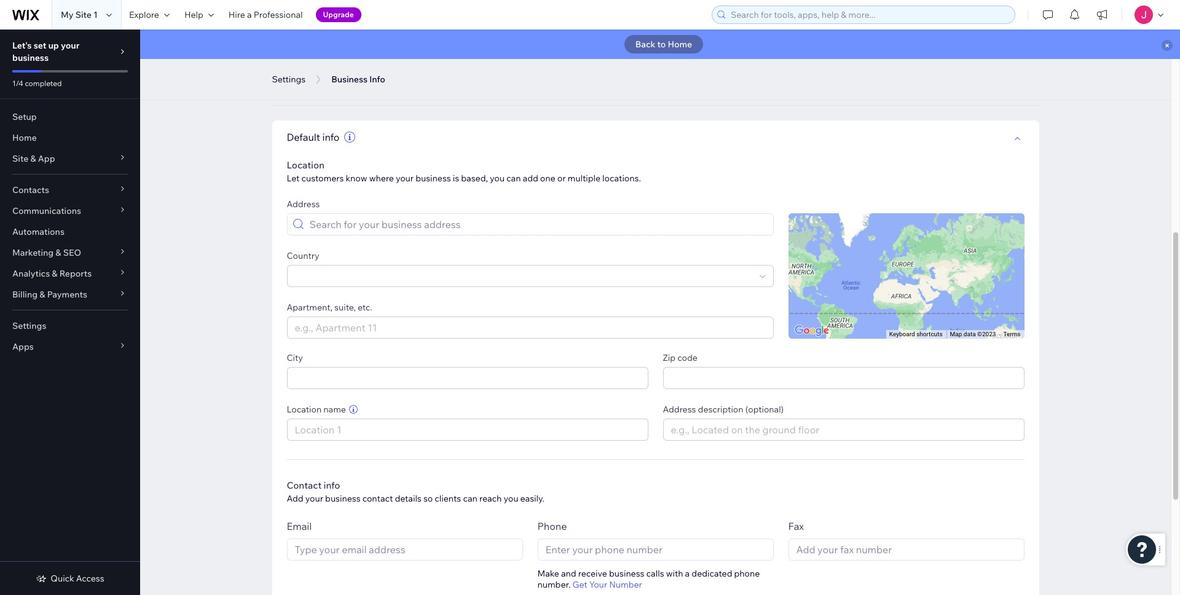 Task type: locate. For each thing, give the bounding box(es) containing it.
business
[[12, 52, 49, 63], [416, 173, 451, 184], [325, 493, 361, 504], [609, 568, 645, 579]]

0 horizontal spatial site
[[12, 153, 28, 164]]

location left business
[[272, 78, 326, 94]]

your for set
[[61, 40, 79, 51]]

terms link
[[1004, 331, 1021, 338]]

or
[[558, 173, 566, 184]]

settings button
[[266, 70, 312, 89]]

contact
[[355, 78, 402, 94], [363, 493, 393, 504]]

analytics & reports
[[12, 268, 92, 279]]

0 horizontal spatial your
[[61, 40, 79, 51]]

let's
[[12, 40, 32, 51]]

automations link
[[0, 221, 140, 242]]

info
[[405, 78, 429, 94], [322, 131, 340, 143], [324, 480, 340, 491]]

professional
[[254, 9, 303, 20]]

Search for tools, apps, help & more... field
[[727, 6, 1012, 23]]

name
[[324, 404, 346, 415]]

0 vertical spatial can
[[507, 173, 521, 184]]

1 vertical spatial home
[[12, 132, 37, 143]]

address down let
[[287, 199, 320, 210]]

2 vertical spatial info
[[324, 480, 340, 491]]

info
[[370, 74, 385, 85]]

can left reach
[[463, 493, 478, 504]]

1 horizontal spatial a
[[685, 568, 690, 579]]

contacts button
[[0, 180, 140, 200]]

0 vertical spatial home
[[668, 39, 693, 50]]

0 horizontal spatial can
[[463, 493, 478, 504]]

location inside location let customers know where your business is based, you can add one or multiple locations.
[[287, 159, 325, 171]]

1 vertical spatial your
[[396, 173, 414, 184]]

description
[[698, 404, 744, 415]]

city
[[287, 352, 303, 363]]

can inside contact info add your business contact details so clients can reach you easily.
[[463, 493, 478, 504]]

can inside location let customers know where your business is based, you can add one or multiple locations.
[[507, 173, 521, 184]]

settings inside sidebar element
[[12, 320, 46, 331]]

help button
[[177, 0, 221, 30]]

1 vertical spatial site
[[12, 153, 28, 164]]

home down setup
[[12, 132, 37, 143]]

settings for settings button at top
[[272, 74, 306, 85]]

and for receive
[[561, 568, 577, 579]]

home right to
[[668, 39, 693, 50]]

info inside contact info add your business contact details so clients can reach you easily.
[[324, 480, 340, 491]]

2 horizontal spatial your
[[396, 173, 414, 184]]

address left description
[[663, 404, 696, 415]]

e.g., Apartment 11 field
[[291, 317, 770, 338]]

can left 'add'
[[507, 173, 521, 184]]

0 vertical spatial contact
[[355, 78, 402, 94]]

0 vertical spatial you
[[490, 173, 505, 184]]

a right with
[[685, 568, 690, 579]]

a right hire
[[247, 9, 252, 20]]

location up let
[[287, 159, 325, 171]]

2 vertical spatial your
[[305, 493, 323, 504]]

business info button
[[325, 70, 392, 89]]

communications button
[[0, 200, 140, 221]]

your right where
[[396, 173, 414, 184]]

site inside popup button
[[12, 153, 28, 164]]

you
[[490, 173, 505, 184], [504, 493, 519, 504]]

0 vertical spatial address
[[287, 199, 320, 210]]

1 horizontal spatial address
[[663, 404, 696, 415]]

0 horizontal spatial a
[[247, 9, 252, 20]]

your down contact
[[305, 493, 323, 504]]

Add your fax number field
[[793, 539, 1020, 560]]

back to home button
[[625, 35, 704, 53]]

1 vertical spatial settings
[[12, 320, 46, 331]]

address for address description (optional)
[[663, 404, 696, 415]]

your inside contact info add your business contact details so clients can reach you easily.
[[305, 493, 323, 504]]

0 horizontal spatial address
[[287, 199, 320, 210]]

you right reach
[[504, 493, 519, 504]]

customers
[[302, 173, 344, 184]]

1 horizontal spatial can
[[507, 173, 521, 184]]

business left is
[[416, 173, 451, 184]]

settings inside button
[[272, 74, 306, 85]]

0 horizontal spatial home
[[12, 132, 37, 143]]

help
[[184, 9, 203, 20]]

and inside the make and receive business calls with a dedicated phone number.
[[561, 568, 577, 579]]

1 vertical spatial you
[[504, 493, 519, 504]]

your right up on the left
[[61, 40, 79, 51]]

completed
[[25, 79, 62, 88]]

& inside dropdown button
[[40, 289, 45, 300]]

map data ©2023
[[950, 331, 996, 338]]

multiple
[[568, 173, 601, 184]]

contact
[[287, 480, 322, 491]]

& for analytics
[[52, 268, 58, 279]]

app
[[38, 153, 55, 164]]

contact info add your business contact details so clients can reach you easily.
[[287, 480, 545, 504]]

and right the make
[[561, 568, 577, 579]]

default
[[287, 131, 320, 143]]

business inside the make and receive business calls with a dedicated phone number.
[[609, 568, 645, 579]]

info right default
[[322, 131, 340, 143]]

1 vertical spatial and
[[561, 568, 577, 579]]

site left 1
[[75, 9, 92, 20]]

1 vertical spatial location
[[287, 159, 325, 171]]

0 vertical spatial location
[[272, 78, 326, 94]]

1 horizontal spatial settings
[[272, 74, 306, 85]]

info right info
[[405, 78, 429, 94]]

sidebar element
[[0, 30, 140, 595]]

shortcuts
[[917, 331, 943, 338]]

0 vertical spatial settings
[[272, 74, 306, 85]]

info right contact
[[324, 480, 340, 491]]

and
[[329, 78, 352, 94], [561, 568, 577, 579]]

suite,
[[335, 302, 356, 313]]

number
[[610, 579, 642, 590]]

1 vertical spatial a
[[685, 568, 690, 579]]

1 horizontal spatial your
[[305, 493, 323, 504]]

quick access
[[51, 573, 104, 584]]

let
[[287, 173, 300, 184]]

1 horizontal spatial home
[[668, 39, 693, 50]]

marketing
[[12, 247, 54, 258]]

home
[[668, 39, 693, 50], [12, 132, 37, 143]]

data
[[964, 331, 976, 338]]

billing & payments button
[[0, 284, 140, 305]]

email
[[287, 520, 312, 533]]

settings
[[272, 74, 306, 85], [12, 320, 46, 331]]

terms
[[1004, 331, 1021, 338]]

1 vertical spatial contact
[[363, 493, 393, 504]]

you right based,
[[490, 173, 505, 184]]

easily.
[[521, 493, 545, 504]]

settings for the settings link
[[12, 320, 46, 331]]

analytics & reports button
[[0, 263, 140, 284]]

0 vertical spatial a
[[247, 9, 252, 20]]

based,
[[461, 173, 488, 184]]

and left info
[[329, 78, 352, 94]]

settings up default
[[272, 74, 306, 85]]

2 vertical spatial location
[[287, 404, 322, 415]]

1 horizontal spatial site
[[75, 9, 92, 20]]

0 vertical spatial site
[[75, 9, 92, 20]]

& right billing
[[40, 289, 45, 300]]

1 vertical spatial info
[[322, 131, 340, 143]]

your inside let's set up your business
[[61, 40, 79, 51]]

0 vertical spatial your
[[61, 40, 79, 51]]

business down let's
[[12, 52, 49, 63]]

1 horizontal spatial and
[[561, 568, 577, 579]]

location left name
[[287, 404, 322, 415]]

location
[[272, 78, 326, 94], [287, 159, 325, 171], [287, 404, 322, 415]]

explore
[[129, 9, 159, 20]]

1 vertical spatial address
[[663, 404, 696, 415]]

business right "add"
[[325, 493, 361, 504]]

keyboard shortcuts button
[[890, 330, 943, 339]]

0 horizontal spatial settings
[[12, 320, 46, 331]]

my
[[61, 9, 73, 20]]

get your number button
[[573, 579, 642, 590]]

None field
[[291, 368, 644, 389], [667, 368, 1020, 389], [291, 368, 644, 389], [667, 368, 1020, 389]]

&
[[30, 153, 36, 164], [56, 247, 61, 258], [52, 268, 58, 279], [40, 289, 45, 300]]

map region
[[789, 213, 1025, 339]]

e.g., Located on the ground floor field
[[667, 419, 1020, 440]]

address for address
[[287, 199, 320, 210]]

automations
[[12, 226, 65, 237]]

business left "calls"
[[609, 568, 645, 579]]

site left app
[[12, 153, 28, 164]]

setup link
[[0, 106, 140, 127]]

0 horizontal spatial and
[[329, 78, 352, 94]]

settings up apps on the left bottom of page
[[12, 320, 46, 331]]

calls
[[647, 568, 664, 579]]

know
[[346, 173, 367, 184]]

is
[[453, 173, 459, 184]]

1 vertical spatial can
[[463, 493, 478, 504]]

0 vertical spatial and
[[329, 78, 352, 94]]

address
[[287, 199, 320, 210], [663, 404, 696, 415]]

site & app button
[[0, 148, 140, 169]]

& left app
[[30, 153, 36, 164]]

& inside dropdown button
[[52, 268, 58, 279]]

& left reports
[[52, 268, 58, 279]]

country
[[287, 250, 319, 261]]

& left seo
[[56, 247, 61, 258]]



Task type: vqa. For each thing, say whether or not it's contained in the screenshot.
fifth Physical from the top
no



Task type: describe. For each thing, give the bounding box(es) containing it.
make and receive business calls with a dedicated phone number.
[[538, 568, 760, 590]]

setup
[[12, 111, 37, 122]]

Type your email address field
[[291, 539, 519, 560]]

keyboard
[[890, 331, 915, 338]]

add
[[287, 493, 304, 504]]

Enter your phone number field
[[542, 539, 770, 560]]

number.
[[538, 579, 571, 590]]

location for let
[[287, 159, 325, 171]]

location and contact info
[[272, 78, 429, 94]]

hire
[[229, 9, 245, 20]]

fax
[[789, 520, 804, 533]]

business inside location let customers know where your business is based, you can add one or multiple locations.
[[416, 173, 451, 184]]

Add your location name field
[[291, 419, 644, 440]]

you inside location let customers know where your business is based, you can add one or multiple locations.
[[490, 173, 505, 184]]

receive
[[578, 568, 607, 579]]

apartment, suite, etc.
[[287, 302, 372, 313]]

back
[[636, 39, 656, 50]]

make
[[538, 568, 559, 579]]

info for contact info add your business contact details so clients can reach you easily.
[[324, 480, 340, 491]]

Search for your business address field
[[306, 214, 770, 235]]

& for site
[[30, 153, 36, 164]]

reach
[[480, 493, 502, 504]]

map
[[950, 331, 963, 338]]

a inside the make and receive business calls with a dedicated phone number.
[[685, 568, 690, 579]]

contacts
[[12, 184, 49, 196]]

home inside sidebar element
[[12, 132, 37, 143]]

where
[[369, 173, 394, 184]]

business
[[332, 74, 368, 85]]

get
[[573, 579, 588, 590]]

0 vertical spatial info
[[405, 78, 429, 94]]

your
[[589, 579, 608, 590]]

and for contact
[[329, 78, 352, 94]]

home inside button
[[668, 39, 693, 50]]

apartment,
[[287, 302, 333, 313]]

©2023
[[978, 331, 996, 338]]

you inside contact info add your business contact details so clients can reach you easily.
[[504, 493, 519, 504]]

1/4 completed
[[12, 79, 62, 88]]

location name
[[287, 404, 346, 415]]

so
[[424, 493, 433, 504]]

code
[[678, 352, 698, 363]]

1
[[93, 9, 98, 20]]

location for and
[[272, 78, 326, 94]]

google image
[[792, 323, 832, 339]]

let's set up your business
[[12, 40, 79, 63]]

your inside location let customers know where your business is based, you can add one or multiple locations.
[[396, 173, 414, 184]]

phone
[[735, 568, 760, 579]]

clients
[[435, 493, 461, 504]]

& for billing
[[40, 289, 45, 300]]

marketing & seo
[[12, 247, 81, 258]]

marketing & seo button
[[0, 242, 140, 263]]

upgrade
[[323, 10, 354, 19]]

add
[[523, 173, 539, 184]]

site & app
[[12, 153, 55, 164]]

locations.
[[603, 173, 641, 184]]

upgrade button
[[316, 7, 361, 22]]

keyboard shortcuts
[[890, 331, 943, 338]]

billing
[[12, 289, 38, 300]]

hire a professional link
[[221, 0, 310, 30]]

location let customers know where your business is based, you can add one or multiple locations.
[[287, 159, 641, 184]]

business inside contact info add your business contact details so clients can reach you easily.
[[325, 493, 361, 504]]

default info
[[287, 131, 340, 143]]

contact inside contact info add your business contact details so clients can reach you easily.
[[363, 493, 393, 504]]

quick
[[51, 573, 74, 584]]

apps
[[12, 341, 34, 352]]

phone
[[538, 520, 567, 533]]

home link
[[0, 127, 140, 148]]

to
[[658, 39, 666, 50]]

location for name
[[287, 404, 322, 415]]

& for marketing
[[56, 247, 61, 258]]

access
[[76, 573, 104, 584]]

seo
[[63, 247, 81, 258]]

etc.
[[358, 302, 372, 313]]

payments
[[47, 289, 87, 300]]

with
[[666, 568, 683, 579]]

my site 1
[[61, 9, 98, 20]]

business info
[[332, 74, 385, 85]]

get your number
[[573, 579, 642, 590]]

one
[[540, 173, 556, 184]]

info for default info
[[322, 131, 340, 143]]

business inside let's set up your business
[[12, 52, 49, 63]]

set
[[34, 40, 46, 51]]

billing & payments
[[12, 289, 87, 300]]

quick access button
[[36, 573, 104, 584]]

back to home alert
[[140, 30, 1181, 59]]

analytics
[[12, 268, 50, 279]]

hire a professional
[[229, 9, 303, 20]]

settings link
[[0, 315, 140, 336]]

address description (optional)
[[663, 404, 784, 415]]

details
[[395, 493, 422, 504]]

zip
[[663, 352, 676, 363]]

up
[[48, 40, 59, 51]]

your for info
[[305, 493, 323, 504]]

reports
[[59, 268, 92, 279]]

communications
[[12, 205, 81, 216]]

apps button
[[0, 336, 140, 357]]



